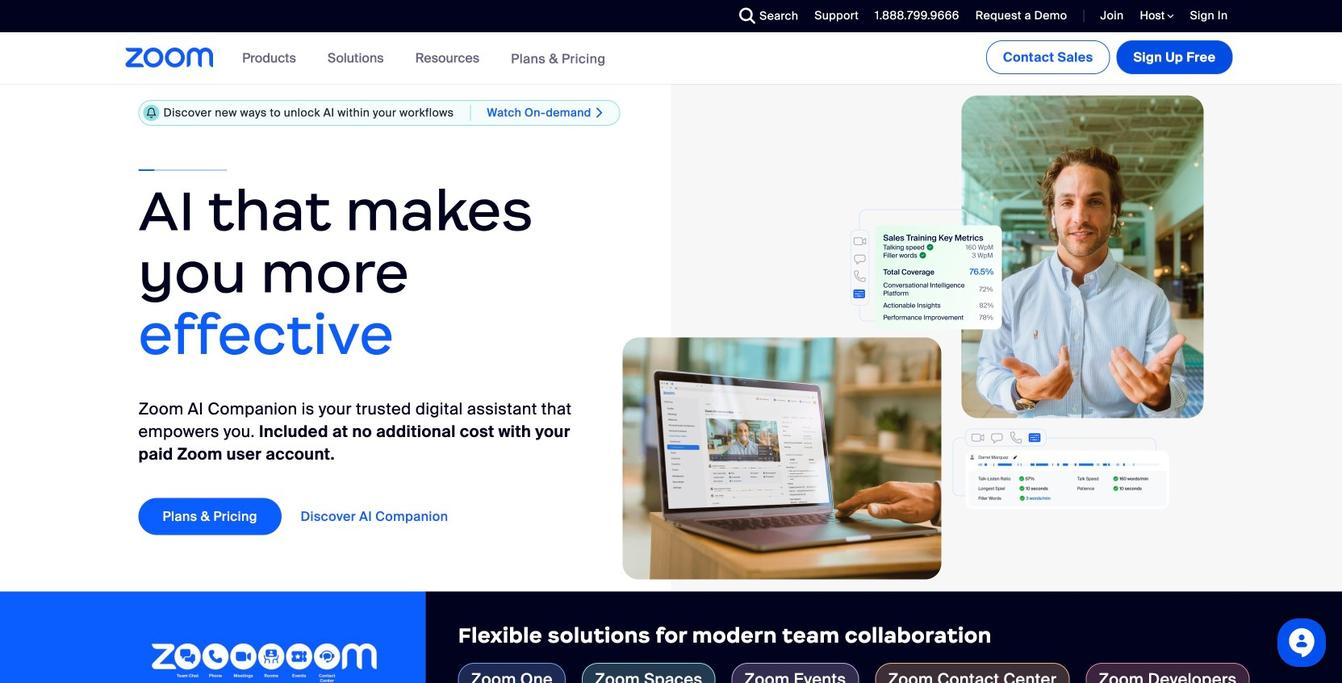 Task type: vqa. For each thing, say whether or not it's contained in the screenshot.
Personal Menu menu
no



Task type: describe. For each thing, give the bounding box(es) containing it.
right image
[[591, 106, 608, 120]]

1 vertical spatial zoom interface icon image
[[953, 429, 1170, 510]]

product information navigation
[[230, 32, 618, 85]]

0 vertical spatial zoom interface icon image
[[683, 210, 1002, 330]]

zoom logo image
[[125, 48, 214, 68]]



Task type: locate. For each thing, give the bounding box(es) containing it.
main content
[[0, 32, 1342, 684]]

meetings navigation
[[983, 32, 1236, 77]]

zoom interface icon image
[[683, 210, 1002, 330], [953, 429, 1170, 510]]

zoom unified communication platform image
[[151, 644, 377, 684]]

tab list
[[458, 664, 1310, 684]]

banner
[[106, 32, 1236, 85]]

zoom one tab
[[458, 664, 566, 684]]



